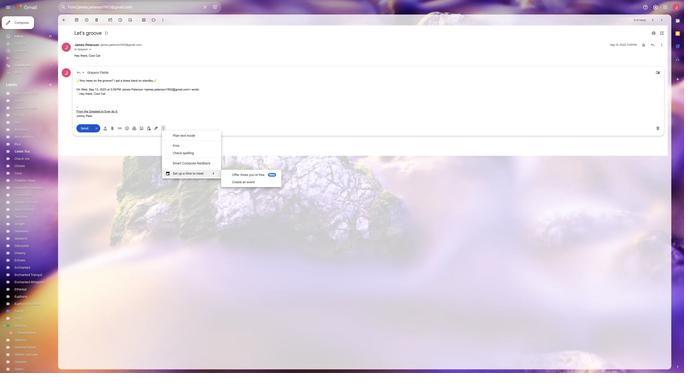Task type: describe. For each thing, give the bounding box(es) containing it.
2 🎺 image from the left
[[153, 79, 157, 83]]

glisten
[[15, 353, 25, 357]]

dazzle for dazzle harmony
[[15, 201, 24, 205]]

move to inbox image
[[142, 18, 146, 22]]

61
[[49, 35, 52, 38]]

search mail image
[[59, 3, 68, 11]]

snooze image
[[118, 18, 123, 22]]

james inside the on wed, sep 13, 2023 at 3:09 pm james peterson <james.peterson1902@gmail.com> wrote: hey there, cool cat
[[122, 88, 131, 91]]

13, inside the on wed, sep 13, 2023 at 3:09 pm james peterson <james.peterson1902@gmail.com> wrote: hey there, cool cat
[[95, 88, 99, 91]]

dazzle harmony link
[[15, 201, 38, 205]]

sent
[[15, 56, 21, 60]]

dead thread
[[15, 208, 33, 212]]

labels navigation
[[0, 15, 58, 374]]

euphoria bubbles link
[[15, 302, 40, 306]]

delivered link
[[15, 230, 28, 234]]

whisper
[[22, 135, 34, 139]]

0 horizontal spatial to
[[74, 48, 77, 51]]

cool inside the on wed, sep 13, 2023 at 3:09 pm james peterson <james.peterson1902@gmail.com> wrote: hey there, cool cat
[[94, 92, 100, 96]]

harmony
[[25, 201, 38, 205]]

let's groove
[[74, 30, 102, 36]]

clear search image
[[201, 2, 210, 12]]

0 vertical spatial there,
[[81, 54, 88, 57]]

enchanted for the enchanted link on the bottom
[[15, 266, 30, 270]]

<
[[100, 43, 101, 47]]

echoes link
[[15, 259, 25, 263]]

tea
[[24, 150, 30, 154]]

fruit
[[15, 317, 21, 321]]

b-day link
[[15, 113, 24, 117]]

desserts
[[15, 237, 27, 241]]

1 🎺 image from the left
[[77, 79, 80, 83]]

meet
[[197, 172, 204, 176]]

fields
[[100, 71, 109, 75]]

13, inside cell
[[616, 43, 620, 47]]

report spam image
[[84, 18, 89, 22]]

bubbles
[[28, 302, 40, 306]]

birthdaze
[[15, 128, 28, 132]]

james.peterson1902@gmail.com
[[101, 43, 141, 47]]

got
[[116, 79, 120, 82]]

dreamy link
[[15, 251, 26, 255]]

dazzle bliss link
[[15, 193, 32, 197]]

groove
[[86, 30, 102, 36]]

to grayson
[[74, 48, 88, 51]]

create
[[232, 180, 242, 184]]

family link
[[15, 310, 24, 314]]

more options image
[[162, 126, 165, 131]]

the for groove?
[[98, 79, 102, 82]]

i
[[114, 79, 115, 82]]

let's
[[74, 30, 85, 36]]

older image
[[660, 18, 665, 22]]

news
[[86, 79, 93, 82]]

echoes
[[15, 259, 25, 263]]

archive image
[[74, 18, 79, 22]]

dead
[[15, 208, 22, 212]]

aurora for aurora link
[[15, 99, 24, 103]]

delicious link
[[15, 215, 28, 219]]

delicious
[[15, 215, 28, 219]]

glimmer petals
[[15, 346, 36, 350]]

settings image
[[654, 5, 659, 10]]

not starred image
[[642, 43, 647, 47]]

2 - from the left
[[78, 105, 79, 109]]

grayson link
[[15, 360, 26, 364]]

hey inside the on wed, sep 13, 2023 at 3:09 pm james peterson <james.peterson1902@gmail.com> wrote: hey there, cool cat
[[80, 92, 85, 96]]

grayson for grayson fields
[[87, 71, 99, 75]]

euphoria for euphoria link
[[15, 295, 27, 299]]

cascade
[[25, 353, 38, 357]]

sent link
[[15, 56, 21, 60]]

add to tasks image
[[128, 18, 133, 22]]

time
[[186, 172, 192, 176]]

notifs
[[30, 92, 39, 96]]

delight
[[15, 222, 25, 226]]

dazzle bliss
[[15, 193, 32, 197]]

check
[[173, 151, 182, 155]]

smart compose feedback
[[173, 161, 211, 165]]

smart
[[173, 161, 182, 165]]

enchanted tranquil
[[15, 273, 42, 277]]

5 of many
[[635, 18, 647, 22]]

snoozed
[[15, 49, 27, 53]]

0 horizontal spatial bliss
[[15, 135, 21, 139]]

2023,
[[620, 43, 627, 47]]

1 horizontal spatial compose
[[182, 161, 196, 165]]

euphoria bubbles
[[15, 302, 40, 306]]

desserts link
[[15, 237, 27, 241]]

offer times you're free
[[232, 173, 265, 177]]

labels heading
[[6, 83, 48, 87]]

peterson inside the on wed, sep 13, 2023 at 3:09 pm james peterson <james.peterson1902@gmail.com> wrote: hey there, cool cat
[[132, 88, 143, 91]]

many
[[640, 18, 647, 22]]

green
[[15, 368, 23, 372]]

blue link
[[15, 142, 21, 146]]

gaming
[[15, 324, 26, 328]]

2023
[[100, 88, 107, 91]]

mode
[[187, 134, 195, 138]]

chores
[[15, 164, 25, 168]]

-- from the greatest to ever do it: jimmy pete
[[77, 105, 118, 118]]

euphoria link
[[15, 295, 27, 299]]

show details image
[[89, 48, 92, 51]]

glimmer for 'glimmer' link
[[15, 339, 27, 343]]

1 horizontal spatial a
[[183, 172, 185, 176]]

send
[[81, 126, 89, 131]]

plain text mode
[[173, 134, 195, 138]]

text
[[181, 134, 186, 138]]

1 - from the left
[[77, 105, 78, 109]]

groove?
[[103, 79, 113, 82]]

bbq
[[15, 121, 21, 125]]

event
[[247, 180, 255, 184]]

alerts
[[15, 92, 23, 96]]

an
[[243, 180, 246, 184]]

dreamy
[[15, 251, 26, 255]]

crystalline
[[15, 186, 30, 190]]

b-day
[[15, 113, 24, 117]]



Task type: vqa. For each thing, say whether or not it's contained in the screenshot.
Toggle confidential mode image
yes



Task type: locate. For each thing, give the bounding box(es) containing it.
Search mail text field
[[68, 5, 200, 10]]

1 vertical spatial a
[[183, 172, 185, 176]]

insert emoji ‪(⌘⇧2)‬ image
[[125, 126, 129, 131]]

2 dazzle from the top
[[15, 201, 24, 205]]

glisten cascade
[[15, 353, 38, 357]]

of
[[637, 18, 639, 22]]

cat
[[96, 54, 100, 57], [101, 92, 105, 96]]

the
[[98, 79, 102, 82], [84, 110, 88, 113]]

Not starred checkbox
[[642, 43, 647, 47]]

peterson down band
[[132, 88, 143, 91]]

2
[[50, 150, 52, 153]]

back to search results image
[[62, 18, 66, 22]]

james down the brass
[[122, 88, 131, 91]]

cool down the show details icon
[[89, 54, 95, 57]]

brass
[[123, 79, 130, 82]]

from
[[77, 110, 83, 113]]

more button
[[0, 69, 55, 76]]

Message Body text field
[[77, 78, 661, 118]]

it:
[[116, 110, 118, 113]]

advanced search options image
[[211, 2, 220, 12]]

1 vertical spatial james
[[122, 88, 131, 91]]

dazzle
[[15, 193, 24, 197], [15, 201, 24, 205]]

euphoria down euphoria link
[[15, 302, 27, 306]]

0 horizontal spatial cat
[[96, 54, 100, 57]]

2 euphoria from the top
[[15, 302, 27, 306]]

tranquil
[[31, 273, 42, 277]]

discard draft ‪(⌘⇧d)‬ image
[[657, 126, 661, 131]]

13, left 2023,
[[616, 43, 620, 47]]

1 aurora from the top
[[15, 99, 24, 103]]

0 vertical spatial bliss
[[15, 135, 21, 139]]

0 vertical spatial james
[[74, 43, 85, 47]]

1 horizontal spatial to
[[101, 110, 104, 113]]

0 horizontal spatial james
[[74, 43, 85, 47]]

set
[[173, 172, 178, 176]]

cat inside the on wed, sep 13, 2023 at 3:09 pm james peterson <james.peterson1902@gmail.com> wrote: hey there, cool cat
[[101, 92, 105, 96]]

alerts and notifs link
[[15, 92, 39, 96]]

up
[[179, 172, 182, 176]]

sep right wed,
[[89, 88, 94, 91]]

james up to grayson
[[74, 43, 85, 47]]

glimmer down 'glimmer' link
[[15, 346, 27, 350]]

compose inside 'button'
[[15, 21, 29, 25]]

0 horizontal spatial 3:09 pm
[[111, 88, 121, 91]]

celeb
[[15, 150, 23, 154]]

sep 13, 2023, 3:09 pm cell
[[611, 43, 638, 47]]

insert files using drive image
[[132, 126, 137, 131]]

0 vertical spatial 3:09 pm
[[628, 43, 638, 47]]

you're
[[249, 173, 258, 177]]

2 enchanted from the top
[[15, 273, 30, 277]]

a inside message body text box
[[121, 79, 122, 82]]

0 vertical spatial cool
[[89, 54, 95, 57]]

newer image
[[651, 18, 656, 22]]

james
[[74, 43, 85, 47], [122, 88, 131, 91]]

dazzle harmony
[[15, 201, 38, 205]]

crystalline dewdrop
[[15, 186, 44, 190]]

to right 'time'
[[193, 172, 196, 176]]

0 vertical spatial glimmer
[[15, 339, 27, 343]]

0 vertical spatial grayson
[[78, 48, 88, 51]]

grayson down glisten
[[15, 360, 26, 364]]

0 horizontal spatial on
[[94, 79, 97, 82]]

aurora down aurora link
[[15, 106, 24, 110]]

>
[[141, 43, 143, 47]]

1 horizontal spatial on
[[139, 79, 142, 82]]

more send options image
[[94, 126, 99, 131]]

on right news
[[94, 79, 97, 82]]

0 vertical spatial cat
[[96, 54, 100, 57]]

1 vertical spatial 13,
[[95, 88, 99, 91]]

glisten cascade link
[[15, 353, 38, 357]]

grayson up news
[[87, 71, 99, 75]]

enchanted for enchanted whispers
[[15, 280, 30, 285]]

3:09 pm right at at the top left of the page
[[111, 88, 121, 91]]

attach files image
[[110, 126, 115, 131]]

sep inside sep 13, 2023, 3:09 pm cell
[[611, 43, 616, 47]]

gaming link
[[15, 324, 26, 328]]

send button
[[77, 124, 93, 133]]

chores link
[[15, 164, 25, 168]]

enchanted whispers link
[[15, 280, 44, 285]]

green link
[[15, 368, 23, 372]]

2 horizontal spatial to
[[193, 172, 196, 176]]

there, down to grayson
[[81, 54, 88, 57]]

free
[[259, 173, 265, 177]]

euphoria down ethereal link
[[15, 295, 27, 299]]

delete image
[[94, 18, 99, 22]]

bliss down crystalline dewdrop
[[25, 193, 32, 197]]

0 vertical spatial aurora
[[15, 99, 24, 103]]

to up the hey there, cool cat
[[74, 48, 77, 51]]

peterson
[[85, 43, 99, 47], [132, 88, 143, 91]]

dazzle for dazzle bliss
[[15, 193, 24, 197]]

the up pete
[[84, 110, 88, 113]]

0 vertical spatial peterson
[[85, 43, 99, 47]]

glimmer up glimmer petals link
[[15, 339, 27, 343]]

1 vertical spatial 3:09 pm
[[111, 88, 121, 91]]

🎺 image up <james.peterson1902@gmail.com>
[[153, 79, 157, 83]]

1 vertical spatial hey
[[80, 92, 85, 96]]

0 vertical spatial euphoria
[[15, 295, 27, 299]]

grayson left the show details icon
[[78, 48, 88, 51]]

1 vertical spatial there,
[[86, 92, 93, 96]]

bliss up blue
[[15, 135, 21, 139]]

0 vertical spatial to
[[74, 48, 77, 51]]

compose up 'time'
[[182, 161, 196, 165]]

check-ins
[[15, 157, 29, 161]]

13,
[[616, 43, 620, 47], [95, 88, 99, 91]]

menu
[[221, 170, 282, 187]]

enchanted down echoes link
[[15, 266, 30, 270]]

2 aurora from the top
[[15, 106, 24, 110]]

1 vertical spatial compose
[[182, 161, 196, 165]]

2 vertical spatial grayson
[[15, 360, 26, 364]]

a right got
[[121, 79, 122, 82]]

labels
[[6, 83, 17, 87]]

petals
[[27, 346, 36, 350]]

🎺 image
[[77, 79, 80, 83], [153, 79, 157, 83]]

menu containing offer times you're free
[[221, 170, 282, 187]]

wed,
[[81, 88, 88, 91]]

1 horizontal spatial james
[[122, 88, 131, 91]]

creative
[[15, 179, 27, 183]]

1 vertical spatial the
[[84, 110, 88, 113]]

wrote:
[[192, 88, 200, 91]]

starred link
[[15, 42, 25, 46]]

dazzle down crystalline
[[15, 193, 24, 197]]

toggle confidential mode image
[[147, 126, 151, 131]]

1 horizontal spatial cat
[[101, 92, 105, 96]]

dazzle up the dead
[[15, 201, 24, 205]]

do
[[111, 110, 115, 113]]

set up a time to meet
[[173, 172, 204, 176]]

there, inside the on wed, sep 13, 2023 at 3:09 pm james peterson <james.peterson1902@gmail.com> wrote: hey there, cool cat
[[86, 92, 93, 96]]

1 vertical spatial euphoria
[[15, 302, 27, 306]]

day
[[18, 113, 24, 117]]

family
[[15, 310, 24, 314]]

compose up the inbox
[[15, 21, 29, 25]]

grayson for the grayson link
[[15, 360, 26, 364]]

hey down to grayson
[[74, 54, 80, 57]]

3:09 pm inside cell
[[628, 43, 638, 47]]

to left ever
[[101, 110, 104, 113]]

0 horizontal spatial a
[[121, 79, 122, 82]]

3:09 pm right 2023,
[[628, 43, 638, 47]]

plain
[[173, 134, 180, 138]]

<james.peterson1902@gmail.com>
[[144, 88, 191, 91]]

sep
[[611, 43, 616, 47], [89, 88, 94, 91]]

1 enchanted from the top
[[15, 266, 30, 270]]

pete
[[86, 114, 92, 118]]

creative ideas
[[15, 179, 35, 183]]

0 vertical spatial a
[[121, 79, 122, 82]]

0 horizontal spatial peterson
[[85, 43, 99, 47]]

1 horizontal spatial 13,
[[616, 43, 620, 47]]

check-
[[15, 157, 25, 161]]

1 vertical spatial to
[[101, 110, 104, 113]]

0 vertical spatial enchanted
[[15, 266, 30, 270]]

cool down 2023
[[94, 92, 100, 96]]

0 horizontal spatial compose
[[15, 21, 29, 25]]

aurora ethereal link
[[15, 106, 37, 110]]

tab list
[[672, 15, 685, 357]]

enchanted whispers
[[15, 280, 44, 285]]

5
[[635, 18, 636, 22]]

the for greatest
[[84, 110, 88, 113]]

2 on from the left
[[139, 79, 142, 82]]

13, left 2023
[[95, 88, 99, 91]]

ever
[[105, 110, 111, 113]]

grayson inside labels navigation
[[15, 360, 26, 364]]

insert signature image
[[154, 126, 159, 131]]

creative ideas link
[[15, 179, 35, 183]]

glimmer for glimmer petals
[[15, 346, 27, 350]]

on wed, sep 13, 2023 at 3:09 pm james peterson <james.peterson1902@gmail.com> wrote: hey there, cool cat
[[77, 88, 200, 96]]

gmail image
[[15, 3, 39, 12]]

labels image
[[152, 18, 156, 22]]

None search field
[[58, 2, 222, 13]]

support image
[[644, 5, 649, 10]]

sep left 2023,
[[611, 43, 616, 47]]

1 vertical spatial enchanted
[[15, 273, 30, 277]]

1 horizontal spatial 🎺 image
[[153, 79, 157, 83]]

1 dazzle from the top
[[15, 193, 24, 197]]

1 horizontal spatial bliss
[[25, 193, 32, 197]]

2 vertical spatial enchanted
[[15, 280, 30, 285]]

the left groove?
[[98, 79, 102, 82]]

3 enchanted from the top
[[15, 280, 30, 285]]

thread
[[23, 208, 33, 212]]

1 horizontal spatial 3:09 pm
[[628, 43, 638, 47]]

0 vertical spatial dazzle
[[15, 193, 24, 197]]

ethereal
[[25, 106, 37, 110], [15, 288, 27, 292]]

0 horizontal spatial sep
[[89, 88, 94, 91]]

1 on from the left
[[94, 79, 97, 82]]

offer
[[232, 173, 240, 177]]

sep inside the on wed, sep 13, 2023 at 3:09 pm james peterson <james.peterson1902@gmail.com> wrote: hey there, cool cat
[[89, 88, 94, 91]]

alerts and notifs
[[15, 92, 39, 96]]

inbox link
[[15, 34, 23, 38]]

1 horizontal spatial the
[[98, 79, 102, 82]]

to inside -- from the greatest to ever do it: jimmy pete
[[101, 110, 104, 113]]

presentation link
[[17, 331, 36, 335]]

1 vertical spatial aurora
[[15, 106, 24, 110]]

1 horizontal spatial peterson
[[132, 88, 143, 91]]

create an event
[[232, 180, 255, 184]]

0 horizontal spatial 🎺 image
[[77, 79, 80, 83]]

1 vertical spatial sep
[[89, 88, 94, 91]]

hey down wed,
[[80, 92, 85, 96]]

james peterson cell
[[74, 43, 143, 47]]

inbox
[[15, 34, 23, 38]]

euphoria for euphoria bubbles
[[15, 302, 27, 306]]

the inside -- from the greatest to ever do it: jimmy pete
[[84, 110, 88, 113]]

starred
[[15, 42, 25, 46]]

1 vertical spatial cool
[[94, 92, 100, 96]]

0 horizontal spatial the
[[84, 110, 88, 113]]

more image
[[161, 18, 165, 22]]

insert link ‪(⌘k)‬ image
[[118, 126, 122, 131]]

0 horizontal spatial 13,
[[95, 88, 99, 91]]

1 vertical spatial glimmer
[[15, 346, 27, 350]]

enchanted down the enchanted link on the bottom
[[15, 273, 30, 277]]

glimmer
[[15, 339, 27, 343], [15, 346, 27, 350]]

3:09 pm inside the on wed, sep 13, 2023 at 3:09 pm james peterson <james.peterson1902@gmail.com> wrote: hey there, cool cat
[[111, 88, 121, 91]]

main menu image
[[5, 5, 11, 10]]

there, down wed,
[[86, 92, 93, 96]]

1 euphoria from the top
[[15, 295, 27, 299]]

0 vertical spatial compose
[[15, 21, 29, 25]]

on
[[77, 88, 80, 91]]

enchanted up ethereal link
[[15, 280, 30, 285]]

delight link
[[15, 222, 25, 226]]

2 glimmer from the top
[[15, 346, 27, 350]]

aurora down alerts
[[15, 99, 24, 103]]

1 vertical spatial dazzle
[[15, 201, 24, 205]]

grayson fields
[[87, 71, 109, 75]]

enchanted for enchanted tranquil
[[15, 273, 30, 277]]

0 vertical spatial the
[[98, 79, 102, 82]]

b-
[[15, 113, 18, 117]]

jimmy
[[77, 114, 85, 118]]

2 vertical spatial to
[[193, 172, 196, 176]]

0 vertical spatial hey
[[74, 54, 80, 57]]

🎺 image down type of response icon in the left top of the page
[[77, 79, 80, 83]]

more
[[15, 71, 22, 75]]

0 vertical spatial ethereal
[[25, 106, 37, 110]]

1 glimmer from the top
[[15, 339, 27, 343]]

blue
[[15, 142, 21, 146]]

a right up
[[183, 172, 185, 176]]

1 vertical spatial peterson
[[132, 88, 143, 91]]

type of response image
[[77, 70, 81, 75]]

glimmer link
[[15, 339, 27, 343]]

aurora for aurora ethereal
[[15, 106, 24, 110]]

1 vertical spatial grayson
[[87, 71, 99, 75]]

to
[[74, 48, 77, 51], [101, 110, 104, 113], [193, 172, 196, 176]]

cat down 2023
[[101, 92, 105, 96]]

any
[[80, 79, 85, 82]]

1 vertical spatial bliss
[[25, 193, 32, 197]]

0 vertical spatial sep
[[611, 43, 616, 47]]

1 vertical spatial ethereal
[[15, 288, 27, 292]]

feedback
[[197, 161, 211, 165]]

peterson up the show details icon
[[85, 43, 99, 47]]

whispers
[[31, 280, 44, 285]]

fruit link
[[15, 317, 21, 321]]

1 vertical spatial cat
[[101, 92, 105, 96]]

insert photo image
[[139, 126, 144, 131]]

glimmer petals link
[[15, 346, 36, 350]]

cat down <
[[96, 54, 100, 57]]

on right band
[[139, 79, 142, 82]]

0 vertical spatial 13,
[[616, 43, 620, 47]]

print
[[173, 144, 180, 148]]

1 horizontal spatial sep
[[611, 43, 616, 47]]



